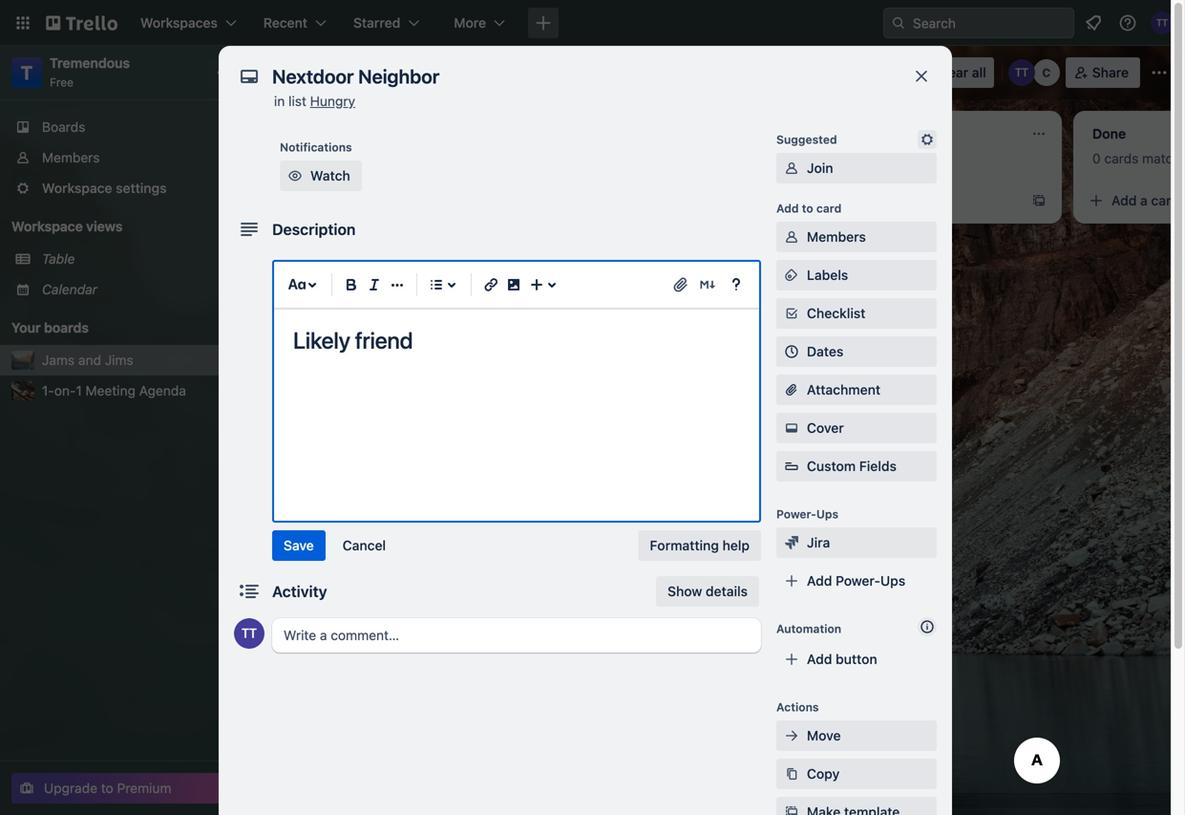 Task type: vqa. For each thing, say whether or not it's contained in the screenshot.
sm image related to Members
yes



Task type: describe. For each thing, give the bounding box(es) containing it.
show
[[668, 583, 703, 599]]

sm image for members
[[783, 227, 802, 247]]

add for add power-ups
[[808, 573, 833, 589]]

2 filters from the left
[[914, 151, 949, 166]]

boards
[[42, 119, 85, 135]]

2 cards from the left
[[834, 151, 868, 166]]

views
[[86, 218, 123, 234]]

custom
[[808, 458, 856, 474]]

watch button
[[280, 161, 362, 191]]

0 horizontal spatial jams and jims
[[42, 352, 133, 368]]

jims inside text box
[[356, 62, 396, 83]]

0 vertical spatial ups
[[817, 507, 839, 521]]

3 match from the left
[[1143, 151, 1181, 166]]

0 cards match f
[[1093, 151, 1186, 166]]

1 0 from the left
[[279, 151, 287, 166]]

notifications
[[280, 140, 352, 154]]

join link
[[777, 153, 937, 183]]

3 0 from the left
[[1093, 151, 1102, 166]]

labels
[[808, 267, 849, 283]]

to for upgrade
[[101, 780, 113, 796]]

t link
[[11, 57, 42, 88]]

link image
[[480, 273, 503, 296]]

dates button
[[777, 336, 937, 367]]

sm image for copy
[[783, 765, 802, 784]]

description
[[272, 220, 356, 238]]

suggested
[[777, 133, 838, 146]]

1-on-1 meeting agenda link
[[42, 381, 237, 400]]

2 horizontal spatial terry turtle (terryturtle) image
[[1152, 11, 1174, 34]]

0 horizontal spatial power-
[[777, 507, 817, 521]]

2 match from the left
[[872, 151, 910, 166]]

upgrade to premium
[[44, 780, 172, 796]]

1 vertical spatial jams
[[42, 352, 75, 368]]

Board name text field
[[264, 57, 405, 88]]

friend
[[355, 327, 413, 354]]

add a card button
[[810, 185, 1021, 216]]

share button
[[1066, 57, 1141, 88]]

jira
[[808, 535, 831, 550]]

1 vertical spatial jims
[[105, 352, 133, 368]]

Write a comment text field
[[272, 618, 762, 653]]

button
[[836, 651, 878, 667]]

open information menu image
[[1119, 13, 1138, 32]]

add for add a card
[[841, 193, 866, 208]]

sm image for suggested
[[918, 130, 937, 149]]

1-on-1 meeting agenda
[[42, 383, 186, 398]]

tremendous free
[[50, 55, 130, 89]]

1 horizontal spatial members link
[[777, 222, 937, 252]]

add power-ups link
[[777, 566, 937, 596]]

cover link
[[777, 413, 937, 443]]

show details link
[[657, 576, 760, 607]]

1 match from the left
[[329, 151, 367, 166]]

members for the right members link
[[808, 229, 867, 245]]

details
[[706, 583, 748, 599]]

in list hungry
[[274, 93, 356, 109]]

table link
[[42, 249, 237, 269]]

save button
[[272, 530, 326, 561]]

in
[[274, 93, 285, 109]]

members for the left members link
[[42, 150, 100, 165]]

agenda
[[139, 383, 186, 398]]

actions
[[777, 700, 820, 714]]

star or unstar board image
[[417, 65, 432, 80]]

create from template… image
[[1032, 193, 1047, 208]]

editor toolbar toolbar
[[282, 269, 752, 300]]

help
[[723, 538, 750, 553]]

activity
[[272, 582, 327, 601]]

c button
[[1034, 59, 1061, 86]]

show details
[[668, 583, 748, 599]]

cancel button
[[331, 530, 398, 561]]

custom fields
[[808, 458, 897, 474]]

sm image up suggested
[[780, 57, 807, 84]]

move link
[[777, 721, 937, 751]]

checklist
[[808, 305, 866, 321]]

attachment button
[[777, 375, 937, 405]]

t
[[21, 61, 33, 84]]

2 0 cards match filters from the left
[[822, 151, 949, 166]]

boards
[[44, 320, 89, 335]]

1 vertical spatial terry turtle (terryturtle) image
[[1009, 59, 1036, 86]]

open help dialog image
[[725, 273, 748, 296]]

more formatting image
[[386, 273, 409, 296]]

formatting help
[[650, 538, 750, 553]]

clear
[[936, 65, 969, 80]]

sm image for jira
[[783, 533, 802, 552]]

watch
[[311, 168, 351, 183]]

show menu image
[[1151, 63, 1170, 82]]

Search field
[[907, 9, 1074, 37]]

cover
[[808, 420, 845, 436]]

sm image for checklist
[[783, 304, 802, 323]]

image image
[[503, 273, 526, 296]]

1 filters from the left
[[371, 151, 406, 166]]

attachment
[[808, 382, 881, 398]]

likely
[[293, 327, 350, 354]]

chestercheeetah (chestercheeetah) image
[[1034, 59, 1061, 86]]

premium
[[117, 780, 172, 796]]

upgrade
[[44, 780, 97, 796]]

your boards with 2 items element
[[11, 316, 193, 339]]



Task type: locate. For each thing, give the bounding box(es) containing it.
1 button
[[814, 57, 928, 88]]

to
[[802, 202, 814, 215], [101, 780, 113, 796]]

cards up 'watch'
[[291, 151, 325, 166]]

text styles image
[[286, 273, 309, 296]]

to for add
[[802, 202, 814, 215]]

copy link
[[777, 759, 937, 789]]

sm image
[[918, 130, 937, 149], [286, 166, 305, 185], [783, 227, 802, 247], [783, 266, 802, 285], [783, 304, 802, 323], [783, 533, 802, 552], [783, 726, 802, 745], [783, 765, 802, 784]]

None text field
[[263, 59, 894, 94]]

add button
[[808, 651, 878, 667]]

jams up "on-"
[[42, 352, 75, 368]]

card for add to card
[[817, 202, 842, 215]]

0 vertical spatial jams
[[273, 62, 318, 83]]

list
[[289, 93, 307, 109]]

fields
[[860, 458, 897, 474]]

2 horizontal spatial cards
[[1105, 151, 1139, 166]]

jams and jims inside text box
[[273, 62, 396, 83]]

1-
[[42, 383, 54, 398]]

jims
[[356, 62, 396, 83], [105, 352, 133, 368]]

jams up list
[[273, 62, 318, 83]]

sm image left copy
[[783, 765, 802, 784]]

0 horizontal spatial card
[[817, 202, 842, 215]]

add
[[841, 193, 866, 208], [777, 202, 799, 215], [808, 573, 833, 589], [808, 651, 833, 667]]

sm image for move
[[783, 726, 802, 745]]

dates
[[808, 344, 844, 359]]

0 cards match filters up add a card
[[822, 151, 949, 166]]

sm image inside move link
[[783, 726, 802, 745]]

hungry link
[[310, 93, 356, 109]]

1 horizontal spatial jams and jims
[[273, 62, 396, 83]]

cards left f
[[1105, 151, 1139, 166]]

copy
[[808, 766, 840, 782]]

cancel
[[343, 538, 386, 553]]

sm image left cover
[[783, 419, 802, 438]]

automation
[[777, 622, 842, 635]]

filters up add a card button on the top
[[914, 151, 949, 166]]

filters right the watch button
[[371, 151, 406, 166]]

primary element
[[0, 0, 1186, 46]]

card right a
[[881, 193, 909, 208]]

0 cards match filters up 'watch'
[[279, 151, 406, 166]]

sm image inside checklist link
[[783, 304, 802, 323]]

sm image for labels
[[783, 266, 802, 285]]

jims up 1-on-1 meeting agenda on the top left
[[105, 352, 133, 368]]

power- up automation
[[836, 573, 881, 589]]

0 horizontal spatial jims
[[105, 352, 133, 368]]

your boards
[[11, 320, 89, 335]]

sm image inside join link
[[783, 159, 802, 178]]

hungry
[[310, 93, 356, 109]]

members down boards at left
[[42, 150, 100, 165]]

add to card
[[777, 202, 842, 215]]

Main content area, start typing to enter text. text field
[[293, 327, 741, 388]]

add for add to card
[[777, 202, 799, 215]]

boards link
[[0, 112, 248, 142]]

workspace views
[[11, 218, 123, 234]]

power- up the jira
[[777, 507, 817, 521]]

italic ⌘i image
[[363, 273, 386, 296]]

sm image up add a card button on the top
[[918, 130, 937, 149]]

1 0 cards match filters from the left
[[279, 151, 406, 166]]

all
[[973, 65, 987, 80]]

1 left clear
[[911, 65, 917, 80]]

cards
[[291, 151, 325, 166], [834, 151, 868, 166], [1105, 151, 1139, 166]]

sm image
[[780, 57, 807, 84], [783, 159, 802, 178], [783, 419, 802, 438], [783, 803, 802, 815]]

1 horizontal spatial and
[[322, 62, 352, 83]]

1 horizontal spatial jams
[[273, 62, 318, 83]]

card
[[881, 193, 909, 208], [817, 202, 842, 215]]

checklist link
[[777, 298, 937, 329]]

share
[[1093, 65, 1130, 80]]

1 horizontal spatial members
[[808, 229, 867, 245]]

jams and jims link
[[42, 351, 214, 370]]

members
[[42, 150, 100, 165], [808, 229, 867, 245]]

0 notifications image
[[1083, 11, 1106, 34]]

0 horizontal spatial members
[[42, 150, 100, 165]]

filters
[[371, 151, 406, 166], [914, 151, 949, 166]]

sm image inside copy link
[[783, 765, 802, 784]]

2 horizontal spatial 0
[[1093, 151, 1102, 166]]

and
[[322, 62, 352, 83], [78, 352, 101, 368]]

members link
[[0, 142, 248, 173], [777, 222, 937, 252]]

formatting help link
[[639, 530, 762, 561]]

members link down boards at left
[[0, 142, 248, 173]]

1 horizontal spatial 0 cards match filters
[[822, 151, 949, 166]]

add power-ups
[[808, 573, 906, 589]]

ups up the jira
[[817, 507, 839, 521]]

f
[[1185, 151, 1186, 166]]

sm image left the jira
[[783, 533, 802, 552]]

calendar link
[[42, 280, 237, 299]]

1 vertical spatial jams and jims
[[42, 352, 133, 368]]

and down your boards with 2 items element
[[78, 352, 101, 368]]

0 vertical spatial jims
[[356, 62, 396, 83]]

clear all
[[936, 65, 987, 80]]

upgrade to premium link
[[11, 773, 233, 804]]

move
[[808, 728, 841, 743]]

sm image inside labels link
[[783, 266, 802, 285]]

0 horizontal spatial jams
[[42, 352, 75, 368]]

0 vertical spatial members link
[[0, 142, 248, 173]]

power-
[[777, 507, 817, 521], [836, 573, 881, 589]]

formatting
[[650, 538, 719, 553]]

1 horizontal spatial 0
[[822, 151, 830, 166]]

1 horizontal spatial to
[[802, 202, 814, 215]]

calendar
[[42, 281, 97, 297]]

0 vertical spatial members
[[42, 150, 100, 165]]

view markdown image
[[699, 275, 718, 294]]

1 horizontal spatial card
[[881, 193, 909, 208]]

1 vertical spatial members
[[808, 229, 867, 245]]

jams and jims up hungry link
[[273, 62, 396, 83]]

0 cards match filters
[[279, 151, 406, 166], [822, 151, 949, 166]]

tremendous
[[50, 55, 130, 71]]

jams inside text box
[[273, 62, 318, 83]]

0 horizontal spatial and
[[78, 352, 101, 368]]

1 vertical spatial 1
[[76, 383, 82, 398]]

1 horizontal spatial power-
[[836, 573, 881, 589]]

1 horizontal spatial ups
[[881, 573, 906, 589]]

labels link
[[777, 260, 937, 291]]

add a card
[[841, 193, 909, 208]]

1 vertical spatial power-
[[836, 573, 881, 589]]

0 horizontal spatial 0 cards match filters
[[279, 151, 406, 166]]

2 vertical spatial terry turtle (terryturtle) image
[[234, 618, 265, 649]]

1 vertical spatial members link
[[777, 222, 937, 252]]

1 horizontal spatial cards
[[834, 151, 868, 166]]

sm image left join
[[783, 159, 802, 178]]

jams and jims down your boards with 2 items element
[[42, 352, 133, 368]]

attach and insert link image
[[672, 275, 691, 294]]

2 horizontal spatial match
[[1143, 151, 1181, 166]]

cards down suggested
[[834, 151, 868, 166]]

1 inside button
[[911, 65, 917, 80]]

tremendous link
[[50, 55, 130, 71]]

on-
[[54, 383, 76, 398]]

1 cards from the left
[[291, 151, 325, 166]]

members up labels
[[808, 229, 867, 245]]

1 vertical spatial and
[[78, 352, 101, 368]]

card down join
[[817, 202, 842, 215]]

add left a
[[841, 193, 866, 208]]

0 vertical spatial terry turtle (terryturtle) image
[[1152, 11, 1174, 34]]

create board or workspace image
[[534, 13, 553, 32]]

custom fields button
[[777, 457, 937, 476]]

0 vertical spatial 1
[[911, 65, 917, 80]]

0 horizontal spatial cards
[[291, 151, 325, 166]]

0 horizontal spatial members link
[[0, 142, 248, 173]]

sm image inside the watch button
[[286, 166, 305, 185]]

match up add a card
[[872, 151, 910, 166]]

sm image for watch
[[286, 166, 305, 185]]

1 horizontal spatial match
[[872, 151, 910, 166]]

bold ⌘b image
[[340, 273, 363, 296]]

members link up labels link
[[777, 222, 937, 252]]

sm image left 'watch'
[[286, 166, 305, 185]]

3 cards from the left
[[1105, 151, 1139, 166]]

add for add button
[[808, 651, 833, 667]]

sm image down actions
[[783, 726, 802, 745]]

save
[[284, 538, 314, 553]]

sm image left labels
[[783, 266, 802, 285]]

your
[[11, 320, 41, 335]]

to down join
[[802, 202, 814, 215]]

1 horizontal spatial 1
[[911, 65, 917, 80]]

1 horizontal spatial filters
[[914, 151, 949, 166]]

1
[[911, 65, 917, 80], [76, 383, 82, 398]]

0 vertical spatial and
[[322, 62, 352, 83]]

1 vertical spatial to
[[101, 780, 113, 796]]

match
[[329, 151, 367, 166], [872, 151, 910, 166], [1143, 151, 1181, 166]]

0 horizontal spatial ups
[[817, 507, 839, 521]]

0 down share button
[[1093, 151, 1102, 166]]

join
[[808, 160, 834, 176]]

1 horizontal spatial jims
[[356, 62, 396, 83]]

jims left star or unstar board image
[[356, 62, 396, 83]]

and up hungry link
[[322, 62, 352, 83]]

match left f
[[1143, 151, 1181, 166]]

0 down in
[[279, 151, 287, 166]]

0 horizontal spatial 0
[[279, 151, 287, 166]]

table
[[42, 251, 75, 267]]

ups up add button button
[[881, 573, 906, 589]]

match up 'watch'
[[329, 151, 367, 166]]

0 horizontal spatial match
[[329, 151, 367, 166]]

likely friend
[[293, 327, 413, 354]]

and inside text box
[[322, 62, 352, 83]]

free
[[50, 75, 74, 89]]

1 vertical spatial ups
[[881, 573, 906, 589]]

0 vertical spatial power-
[[777, 507, 817, 521]]

terry turtle (terryturtle) image
[[1152, 11, 1174, 34], [1009, 59, 1036, 86], [234, 618, 265, 649]]

back to home image
[[46, 8, 118, 38]]

workspace
[[11, 218, 83, 234]]

0 vertical spatial jams and jims
[[273, 62, 396, 83]]

0 vertical spatial to
[[802, 202, 814, 215]]

add button button
[[777, 644, 937, 675]]

sm image inside cover link
[[783, 419, 802, 438]]

ups
[[817, 507, 839, 521], [881, 573, 906, 589]]

sm image down copy link
[[783, 803, 802, 815]]

1 right the 1-
[[76, 383, 82, 398]]

2 0 from the left
[[822, 151, 830, 166]]

sm image down add to card on the top
[[783, 227, 802, 247]]

add down automation
[[808, 651, 833, 667]]

power-ups
[[777, 507, 839, 521]]

0 horizontal spatial to
[[101, 780, 113, 796]]

0 horizontal spatial 1
[[76, 383, 82, 398]]

add down suggested
[[777, 202, 799, 215]]

c
[[1043, 66, 1051, 79]]

clear all button
[[928, 57, 995, 88]]

to right upgrade
[[101, 780, 113, 796]]

0 down suggested
[[822, 151, 830, 166]]

add down the jira
[[808, 573, 833, 589]]

card inside button
[[881, 193, 909, 208]]

lists image
[[425, 273, 448, 296]]

meeting
[[86, 383, 136, 398]]

a
[[870, 193, 877, 208]]

sm image left checklist
[[783, 304, 802, 323]]

0 horizontal spatial terry turtle (terryturtle) image
[[234, 618, 265, 649]]

0 horizontal spatial filters
[[371, 151, 406, 166]]

1 horizontal spatial terry turtle (terryturtle) image
[[1009, 59, 1036, 86]]

card for add a card
[[881, 193, 909, 208]]

search image
[[892, 15, 907, 31]]



